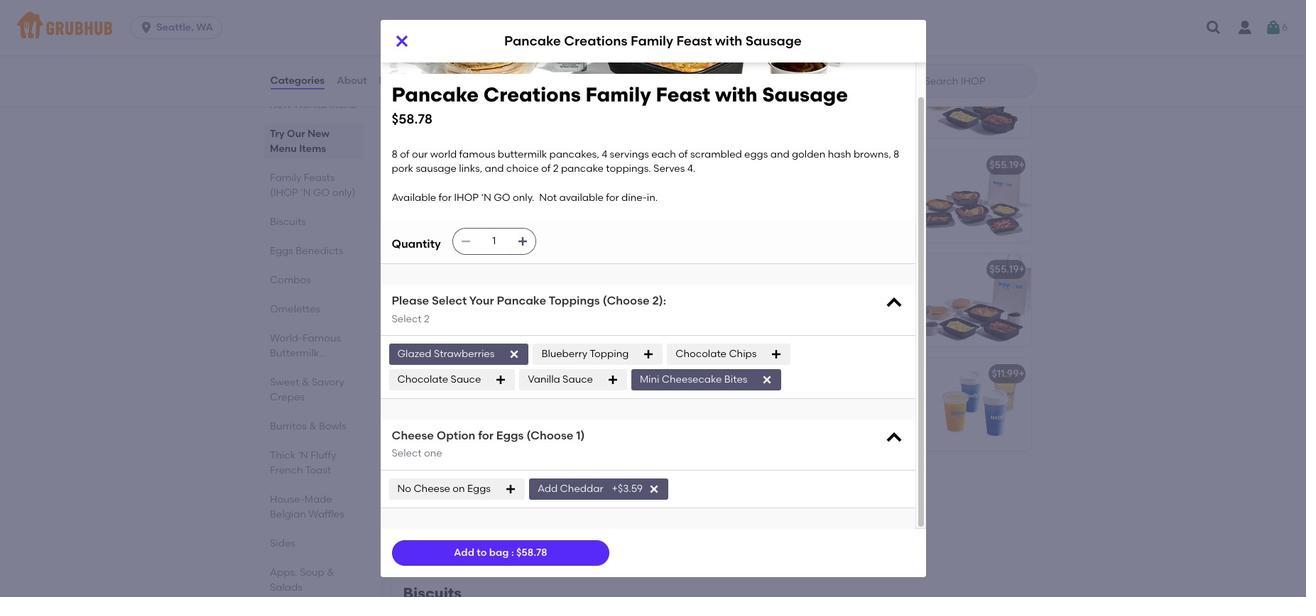 Task type: locate. For each thing, give the bounding box(es) containing it.
add left to
[[454, 547, 475, 559]]

1 horizontal spatial 2
[[553, 163, 559, 175]]

$55.19 + for breakfast family feast with waffles
[[672, 159, 707, 171]]

+ for pancake creations family feast with sausage
[[1019, 263, 1025, 276]]

buttermilk
[[472, 75, 522, 87], [498, 148, 547, 161]]

0 horizontal spatial 4
[[463, 492, 469, 505]]

servings
[[610, 148, 649, 161]]

breakfast
[[733, 55, 780, 67], [415, 159, 462, 171], [762, 159, 810, 171], [733, 368, 780, 380]]

0 vertical spatial cheese
[[392, 429, 434, 443]]

'n inside family feasts (ihop 'n go only)
[[300, 187, 311, 199]]

1 vertical spatial waffles
[[308, 509, 344, 521]]

1 vertical spatial buttermilk
[[498, 148, 547, 161]]

combos
[[270, 274, 311, 286]]

a down strips,
[[446, 103, 453, 116]]

0 vertical spatial buttermilk
[[472, 75, 522, 87]]

fluffy
[[941, 159, 967, 171], [310, 450, 336, 462]]

select left your
[[432, 294, 467, 308]]

house-
[[270, 494, 304, 506]]

a down crispy
[[536, 89, 542, 101]]

1 vertical spatial toast
[[305, 465, 331, 477]]

2 vertical spatial only.
[[536, 536, 558, 548]]

in. inside choice of 4 refreshing 30oz. beverages.  choose from fountain drink sodas, lemonade or iced tea. available for ihop 'n go only. not available for dine-in.
[[502, 550, 513, 562]]

$58.78 right :
[[517, 547, 548, 559]]

0 vertical spatial new
[[415, 55, 437, 67]]

'n inside choice of 4 refreshing 30oz. beverages.  choose from fountain drink sodas, lemonade or iced tea. available for ihop 'n go only. not available for dine-in.
[[504, 536, 514, 548]]

2 horizontal spatial in.
[[647, 192, 658, 204]]

bundle for breakfast beverage bundle
[[831, 368, 865, 380]]

toast
[[1005, 159, 1032, 171], [305, 465, 331, 477]]

svg image left 30oz. on the left of page
[[505, 484, 517, 495]]

available down drink
[[415, 536, 459, 548]]

new up 16 on the top
[[415, 55, 437, 67]]

cheddar inside 16 pieces of buttermilk crispy chicken breast strips, served with a side salad, a basket of french fries, and creamy sharp cheddar mac & cheese.  serves 4.
[[485, 118, 528, 130]]

breast
[[415, 89, 446, 101]]

0 horizontal spatial new
[[270, 99, 291, 111]]

& inside world-famous buttermilk pancakes sweet & savory crepes
[[302, 377, 309, 389]]

$58.78 up 'cheese.'
[[392, 111, 433, 127]]

(choose
[[603, 294, 650, 308], [527, 429, 574, 443]]

pancakes up sweet
[[270, 362, 317, 374]]

pancake creations family feast with sausage image
[[925, 254, 1031, 347]]

thick inside thick 'n fluffy french toast
[[270, 450, 295, 462]]

1 vertical spatial bundle
[[533, 472, 567, 484]]

available up new buttermilk crispy chicken family feast
[[543, 17, 581, 27]]

1 vertical spatial select
[[392, 313, 422, 325]]

sauce down the strawberries
[[451, 374, 481, 386]]

pancakes
[[870, 55, 917, 67], [270, 362, 317, 374]]

omelettes
[[270, 303, 320, 315]]

add to bag : $58.78
[[454, 547, 548, 559]]

sauce down 'blueberry topping'
[[563, 374, 593, 386]]

go down breakfast family feast with waffles
[[494, 192, 511, 204]]

of up beverages.
[[452, 492, 461, 505]]

feast inside pancake creations family feast with sausage $58.78
[[656, 82, 711, 107]]

choose
[[470, 507, 507, 519]]

add up fountain
[[538, 483, 558, 495]]

1 horizontal spatial $58.78
[[517, 547, 548, 559]]

menu inside try our new menu items
[[270, 143, 297, 155]]

4
[[602, 148, 608, 161], [463, 492, 469, 505]]

0 horizontal spatial and
[[485, 163, 504, 175]]

to
[[477, 547, 487, 559]]

only)
[[332, 187, 355, 199]]

0 horizontal spatial toast
[[305, 465, 331, 477]]

0 horizontal spatial $58.78
[[392, 111, 433, 127]]

0 vertical spatial select
[[432, 294, 467, 308]]

svg image up mini
[[643, 349, 655, 360]]

one
[[424, 448, 442, 460]]

and down side
[[562, 103, 582, 116]]

1 horizontal spatial serves
[[654, 163, 685, 175]]

& right sweet
[[302, 377, 309, 389]]

beverage up refreshing
[[484, 472, 531, 484]]

buttermilk
[[439, 55, 490, 67], [270, 347, 319, 360]]

1 horizontal spatial buttermilk
[[439, 55, 490, 67]]

2 vertical spatial french
[[270, 465, 303, 477]]

(choose left 1)
[[527, 429, 574, 443]]

serves down each
[[654, 163, 685, 175]]

pancakes up search icon
[[870, 55, 917, 67]]

select down please
[[392, 313, 422, 325]]

1 horizontal spatial sauce
[[563, 374, 593, 386]]

and down famous
[[485, 163, 504, 175]]

main navigation navigation
[[0, 0, 1307, 55]]

2 inside 8 of our world famous buttermilk pancakes, 4 servings each of scrambled eggs and golden hash browns, 8 pork sausage links, and choice of 2 pancake toppings. serves 4. available for ihop 'n go only.  not available for dine-in.
[[553, 163, 559, 175]]

and
[[562, 103, 582, 116], [771, 148, 790, 161], [485, 163, 504, 175]]

for left go
[[443, 17, 455, 27]]

go down feasts
[[313, 187, 330, 199]]

1 vertical spatial a
[[446, 103, 453, 116]]

strips,
[[448, 89, 476, 101]]

1 vertical spatial chicken
[[493, 368, 533, 380]]

chocolate sauce
[[398, 374, 481, 386]]

cheese
[[392, 429, 434, 443], [414, 483, 450, 495]]

waffles
[[551, 159, 588, 171], [308, 509, 344, 521]]

only. down iced at the bottom left of the page
[[536, 536, 558, 548]]

not down tea.
[[560, 536, 578, 548]]

1 vertical spatial (choose
[[527, 429, 574, 443]]

of right each
[[679, 148, 688, 161]]

toast inside thick 'n fluffy french toast
[[305, 465, 331, 477]]

add for add cheddar
[[538, 483, 558, 495]]

family inside pancake creations family feast with sausage $58.78
[[586, 82, 651, 107]]

in. inside 8 of our world famous buttermilk pancakes, 4 servings each of scrambled eggs and golden hash browns, 8 pork sausage links, and choice of 2 pancake toppings. serves 4. available for ihop 'n go only.  not available for dine-in.
[[647, 192, 658, 204]]

world-
[[270, 333, 302, 345]]

cheese up one
[[392, 429, 434, 443]]

1 vertical spatial fluffy
[[310, 450, 336, 462]]

0 horizontal spatial beverage
[[484, 472, 531, 484]]

0 vertical spatial $58.78
[[392, 111, 433, 127]]

available inside choice of 4 refreshing 30oz. beverages.  choose from fountain drink sodas, lemonade or iced tea. available for ihop 'n go only. not available for dine-in.
[[415, 550, 459, 562]]

blueberry
[[542, 348, 588, 360]]

eggs down biscuits
[[270, 245, 293, 257]]

4 left servings
[[602, 148, 608, 161]]

new buttermilk crispy chicken family feast image
[[606, 45, 713, 138]]

1 horizontal spatial add
[[538, 483, 558, 495]]

benedicts
[[295, 245, 343, 257]]

& inside apps, soup & salads
[[327, 567, 334, 579]]

available up 16 on the top
[[403, 17, 441, 27]]

0 horizontal spatial 2
[[424, 313, 430, 325]]

0 horizontal spatial 4.
[[488, 132, 496, 144]]

for right option
[[478, 429, 494, 443]]

4. inside 8 of our world famous buttermilk pancakes, 4 servings each of scrambled eggs and golden hash browns, 8 pork sausage links, and choice of 2 pancake toppings. serves 4. available for ihop 'n go only.  not available for dine-in.
[[688, 163, 696, 175]]

serves down sharp
[[454, 132, 485, 144]]

available down the pancake
[[560, 192, 604, 204]]

available inside 8 of our world famous buttermilk pancakes, 4 servings each of scrambled eggs and golden hash browns, 8 pork sausage links, and choice of 2 pancake toppings. serves 4. available for ihop 'n go only.  not available for dine-in.
[[392, 192, 436, 204]]

0 horizontal spatial chocolate
[[398, 374, 449, 386]]

sodas,
[[442, 521, 474, 533]]

0 vertical spatial and
[[562, 103, 582, 116]]

cheese.
[[415, 132, 452, 144]]

0 horizontal spatial buttermilk
[[270, 347, 319, 360]]

0 vertical spatial only.
[[505, 17, 524, 27]]

breakfast for breakfast family feast with waffles
[[415, 159, 462, 171]]

of up pork
[[400, 148, 410, 161]]

1 vertical spatial cheddar
[[560, 483, 604, 495]]

2 down the pancakes,
[[553, 163, 559, 175]]

buttermilk inside world-famous buttermilk pancakes sweet & savory crepes
[[270, 347, 319, 360]]

1 vertical spatial available
[[560, 192, 604, 204]]

dine- inside choice of 4 refreshing 30oz. beverages.  choose from fountain drink sodas, lemonade or iced tea. available for ihop 'n go only. not available for dine-in.
[[477, 550, 502, 562]]

french inside 16 pieces of buttermilk crispy chicken breast strips, served with a side salad, a basket of french fries, and creamy sharp cheddar mac & cheese.  serves 4.
[[502, 103, 535, 116]]

for
[[443, 17, 455, 27], [583, 17, 594, 27], [439, 192, 452, 204], [606, 192, 619, 204], [478, 429, 494, 443], [461, 536, 475, 548], [461, 550, 474, 562]]

$55.19 for breakfast family feast with waffles
[[672, 159, 701, 171]]

bowls
[[319, 421, 346, 433]]

0 vertical spatial chicken
[[526, 55, 566, 67]]

0 vertical spatial chocolate
[[676, 348, 727, 360]]

buttermilk down 'world-'
[[270, 347, 319, 360]]

choice of 4 refreshing 30oz. beverages.  choose from fountain drink sodas, lemonade or iced tea. available for ihop 'n go only. not available for dine-in.
[[415, 492, 587, 562]]

1 vertical spatial buttermilk
[[270, 347, 319, 360]]

2 horizontal spatial new
[[415, 55, 437, 67]]

burritos & bowls
[[270, 421, 346, 433]]

0 horizontal spatial waffles
[[308, 509, 344, 521]]

for inside cheese option for eggs (choose 1) select one
[[478, 429, 494, 443]]

4. inside 16 pieces of buttermilk crispy chicken breast strips, served with a side salad, a basket of french fries, and creamy sharp cheddar mac & cheese.  serves 4.
[[488, 132, 496, 144]]

available down drink
[[415, 550, 459, 562]]

svg image
[[460, 236, 472, 247], [509, 349, 520, 360], [643, 349, 655, 360], [505, 484, 517, 495], [649, 484, 660, 495]]

0 horizontal spatial cheddar
[[485, 118, 528, 130]]

or
[[531, 521, 541, 533]]

2 vertical spatial ihop
[[477, 536, 502, 548]]

1 vertical spatial add
[[454, 547, 475, 559]]

for left to
[[461, 550, 474, 562]]

svg image inside 6 button
[[1265, 19, 1283, 36]]

2 vertical spatial not
[[560, 536, 578, 548]]

svg image left input item quantity number field
[[460, 236, 472, 247]]

thick right the browns,
[[899, 159, 925, 171]]

chocolate up $107.98 +
[[676, 348, 727, 360]]

only.
[[505, 17, 524, 27], [513, 192, 535, 204], [536, 536, 558, 548]]

+ for steakburgers & chicken sandwiches family feast
[[701, 368, 707, 380]]

2 vertical spatial in.
[[502, 550, 513, 562]]

1 vertical spatial only.
[[513, 192, 535, 204]]

0 vertical spatial serves
[[454, 132, 485, 144]]

go inside family feasts (ihop 'n go only)
[[313, 187, 330, 199]]

vanilla
[[528, 374, 560, 386]]

chicken left sandwiches
[[493, 368, 533, 380]]

1 vertical spatial french
[[970, 159, 1003, 171]]

bag
[[489, 547, 509, 559]]

sausage
[[746, 33, 802, 49], [763, 82, 848, 107], [916, 263, 958, 276]]

cheese up beverages.
[[414, 483, 450, 495]]

beverage right bites
[[783, 368, 829, 380]]

french
[[502, 103, 535, 116], [970, 159, 1003, 171], [270, 465, 303, 477]]

family
[[631, 33, 674, 49], [568, 55, 600, 67], [783, 55, 815, 67], [586, 82, 651, 107], [464, 159, 497, 171], [812, 159, 844, 171], [270, 172, 301, 184], [510, 263, 543, 276], [829, 263, 861, 276], [596, 368, 629, 380]]

1 vertical spatial sausage
[[763, 82, 848, 107]]

pork
[[392, 163, 414, 175]]

1 horizontal spatial a
[[536, 89, 542, 101]]

0 horizontal spatial a
[[446, 103, 453, 116]]

4 down lunch/dinner
[[463, 492, 469, 505]]

your
[[470, 294, 494, 308]]

go inside choice of 4 refreshing 30oz. beverages.  choose from fountain drink sodas, lemonade or iced tea. available for ihop 'n go only. not available for dine-in.
[[517, 536, 533, 548]]

scrambled
[[691, 148, 742, 161]]

1 horizontal spatial 4
[[602, 148, 608, 161]]

please select your pancake toppings (choose 2): select 2
[[392, 294, 667, 325]]

'n down lemonade on the left bottom
[[504, 536, 514, 548]]

1 vertical spatial 2
[[424, 313, 430, 325]]

1 8 from the left
[[392, 148, 398, 161]]

2 vertical spatial and
[[485, 163, 504, 175]]

cheddar
[[485, 118, 528, 130], [560, 483, 604, 495]]

feast
[[677, 33, 712, 49], [603, 55, 629, 67], [817, 55, 844, 67], [656, 82, 711, 107], [499, 159, 526, 171], [847, 159, 873, 171], [545, 263, 572, 276], [863, 263, 890, 276], [631, 368, 658, 380]]

2 vertical spatial dine-
[[477, 550, 502, 562]]

and inside 16 pieces of buttermilk crispy chicken breast strips, served with a side salad, a basket of french fries, and creamy sharp cheddar mac & cheese.  serves 4.
[[562, 103, 582, 116]]

$55.19 for pancake creations family feast with bacon
[[672, 263, 701, 276]]

2 down please
[[424, 313, 430, 325]]

(choose left 2):
[[603, 294, 650, 308]]

2 horizontal spatial french
[[970, 159, 1003, 171]]

ihop down lemonade on the left bottom
[[477, 536, 502, 548]]

thick down burritos
[[270, 450, 295, 462]]

& right mac
[[555, 118, 563, 130]]

of down served
[[490, 103, 500, 116]]

& right soup
[[327, 567, 334, 579]]

creations inside pancake creations family feast with sausage $58.78
[[484, 82, 581, 107]]

not right go
[[526, 17, 541, 27]]

ihop left go
[[457, 17, 478, 27]]

chicken
[[526, 55, 566, 67], [493, 368, 533, 380]]

go
[[491, 17, 503, 27]]

family inside family feasts (ihop 'n go only)
[[270, 172, 301, 184]]

fountain
[[535, 507, 577, 519]]

apps, soup & salads
[[270, 567, 334, 594]]

mac
[[531, 118, 553, 130]]

:
[[512, 547, 514, 559]]

tea.
[[567, 521, 587, 533]]

$55.19 for pancake creations family feast with sausage
[[990, 263, 1019, 276]]

ihop down links,
[[454, 192, 479, 204]]

0 vertical spatial french
[[502, 103, 535, 116]]

new up the try
[[270, 99, 291, 111]]

1 horizontal spatial beverage
[[783, 368, 829, 380]]

'n down feasts
[[300, 187, 311, 199]]

new for new buttermilk crispy chicken family feast
[[415, 55, 437, 67]]

buttermilk up choice at the left top of the page
[[498, 148, 547, 161]]

buttermilk up pieces
[[439, 55, 490, 67]]

0 vertical spatial 4.
[[488, 132, 496, 144]]

pancake inside please select your pancake toppings (choose 2): select 2
[[497, 294, 546, 308]]

'n down burritos & bowls
[[298, 450, 308, 462]]

for down sausage
[[439, 192, 452, 204]]

2 sauce from the left
[[563, 374, 593, 386]]

1 horizontal spatial bundle
[[831, 368, 865, 380]]

waffles down "made"
[[308, 509, 344, 521]]

1 vertical spatial available
[[392, 192, 436, 204]]

menu down the try
[[270, 143, 297, 155]]

8 up pork
[[392, 148, 398, 161]]

chocolate down glazed
[[398, 374, 449, 386]]

0 vertical spatial beverage
[[783, 368, 829, 380]]

steakburgers & chicken sandwiches family feast
[[415, 368, 658, 380]]

1 vertical spatial new
[[270, 99, 291, 111]]

6
[[1283, 21, 1288, 33]]

0 vertical spatial 4
[[602, 148, 608, 161]]

world-famous buttermilk pancakes sweet & savory crepes
[[270, 333, 344, 404]]

cheddar up fountain
[[560, 483, 604, 495]]

available inside 8 of our world famous buttermilk pancakes, 4 servings each of scrambled eggs and golden hash browns, 8 pork sausage links, and choice of 2 pancake toppings. serves 4. available for ihop 'n go only.  not available for dine-in.
[[560, 192, 604, 204]]

+ for pancake creations family feast with bacon
[[701, 263, 707, 276]]

1 horizontal spatial chocolate
[[676, 348, 727, 360]]

ihop inside 8 of our world famous buttermilk pancakes, 4 servings each of scrambled eggs and golden hash browns, 8 pork sausage links, and choice of 2 pancake toppings. serves 4. available for ihop 'n go only.  not available for dine-in.
[[454, 192, 479, 204]]

1 horizontal spatial eggs
[[468, 483, 491, 495]]

cheese inside cheese option for eggs (choose 1) select one
[[392, 429, 434, 443]]

sausage inside pancake creations family feast with sausage $58.78
[[763, 82, 848, 107]]

not down the pancakes,
[[540, 192, 557, 204]]

$55.19 + for new! breakfast family feast with thick 'n fluffy french toast
[[990, 159, 1025, 171]]

1 sauce from the left
[[451, 374, 481, 386]]

chicken up crispy
[[526, 55, 566, 67]]

$55.19 for new! breakfast family feast with thick 'n fluffy french toast
[[990, 159, 1019, 171]]

1 vertical spatial eggs
[[497, 429, 524, 443]]

select left one
[[392, 448, 422, 460]]

new up "items"
[[307, 128, 329, 140]]

8
[[392, 148, 398, 161], [894, 148, 900, 161]]

0 horizontal spatial 8
[[392, 148, 398, 161]]

beverage
[[783, 368, 829, 380], [484, 472, 531, 484]]

30oz.
[[522, 492, 547, 505]]

available down pork
[[392, 192, 436, 204]]

0 horizontal spatial pancakes
[[270, 362, 317, 374]]

& inside 16 pieces of buttermilk crispy chicken breast strips, served with a side salad, a basket of french fries, and creamy sharp cheddar mac & cheese.  serves 4.
[[555, 118, 563, 130]]

pancake creations family feast with bacon
[[415, 263, 629, 276]]

0 vertical spatial bundle
[[831, 368, 865, 380]]

0 vertical spatial a
[[536, 89, 542, 101]]

and right eggs
[[771, 148, 790, 161]]

select
[[432, 294, 467, 308], [392, 313, 422, 325], [392, 448, 422, 460]]

go right :
[[517, 536, 533, 548]]

0 vertical spatial not
[[526, 17, 541, 27]]

4. down scrambled
[[688, 163, 696, 175]]

svg image
[[1206, 19, 1223, 36], [1265, 19, 1283, 36], [139, 21, 154, 35], [393, 33, 410, 50], [517, 236, 528, 247], [884, 294, 904, 313], [771, 349, 783, 360], [496, 374, 507, 386], [607, 374, 619, 386], [762, 374, 773, 386], [884, 428, 904, 448]]

sausage
[[416, 163, 457, 175]]

new inside try our new menu items
[[307, 128, 329, 140]]

sides
[[270, 538, 295, 550]]

& left bowls
[[309, 421, 316, 433]]

new for new wonka menu
[[270, 99, 291, 111]]

only. down choice at the left top of the page
[[513, 192, 535, 204]]

about
[[337, 74, 367, 87]]

'n right the browns,
[[928, 159, 938, 171]]

0 vertical spatial sausage
[[746, 33, 802, 49]]

0 horizontal spatial sauce
[[451, 374, 481, 386]]

+ for new! breakfast family feast with thick 'n fluffy french toast
[[1019, 159, 1025, 171]]

1 horizontal spatial dine-
[[596, 17, 618, 27]]

1 horizontal spatial menu
[[329, 99, 356, 111]]

eggs right on
[[468, 483, 491, 495]]

eggs inside cheese option for eggs (choose 1) select one
[[497, 429, 524, 443]]

cheddar down served
[[485, 118, 528, 130]]

2 vertical spatial new
[[307, 128, 329, 140]]

creations
[[564, 33, 628, 49], [484, 82, 581, 107], [460, 263, 508, 276], [778, 263, 826, 276]]

'n down links,
[[481, 192, 492, 204]]

+ for breakfast beverage bundle
[[1019, 368, 1025, 380]]

dine- inside 8 of our world famous buttermilk pancakes, 4 servings each of scrambled eggs and golden hash browns, 8 pork sausage links, and choice of 2 pancake toppings. serves 4. available for ihop 'n go only.  not available for dine-in.
[[622, 192, 647, 204]]

1 horizontal spatial in.
[[618, 17, 627, 27]]

not
[[526, 17, 541, 27], [540, 192, 557, 204], [560, 536, 578, 548]]

4. up famous
[[488, 132, 496, 144]]

1 horizontal spatial fluffy
[[941, 159, 967, 171]]

eggs for no
[[468, 483, 491, 495]]

chocolate chips
[[676, 348, 757, 360]]

1 horizontal spatial 8
[[894, 148, 900, 161]]

mini
[[640, 374, 660, 386]]

with inside pancake creations family feast with sausage $58.78
[[715, 82, 758, 107]]

feasts
[[304, 172, 335, 184]]

svg image for no cheese on eggs
[[505, 484, 517, 495]]

pancakes inside world-famous buttermilk pancakes sweet & savory crepes
[[270, 362, 317, 374]]

not inside 8 of our world famous buttermilk pancakes, 4 servings each of scrambled eggs and golden hash browns, 8 pork sausage links, and choice of 2 pancake toppings. serves 4. available for ihop 'n go only.  not available for dine-in.
[[540, 192, 557, 204]]

1 horizontal spatial waffles
[[551, 159, 588, 171]]

1 vertical spatial chocolate
[[398, 374, 449, 386]]

0 horizontal spatial thick
[[270, 450, 295, 462]]

soup
[[300, 567, 324, 579]]

waffles right choice at the left top of the page
[[551, 159, 588, 171]]

buttermilk inside 8 of our world famous buttermilk pancakes, 4 servings each of scrambled eggs and golden hash browns, 8 pork sausage links, and choice of 2 pancake toppings. serves 4. available for ihop 'n go only.  not available for dine-in.
[[498, 148, 547, 161]]

buttermilk up served
[[472, 75, 522, 87]]

breakfast family feast with waffles image
[[606, 150, 713, 242]]

ihop inside choice of 4 refreshing 30oz. beverages.  choose from fountain drink sodas, lemonade or iced tea. available for ihop 'n go only. not available for dine-in.
[[477, 536, 502, 548]]

1 vertical spatial dine-
[[622, 192, 647, 204]]

new! breakfast family feast with thick 'n fluffy french toast
[[733, 159, 1032, 171]]

menu down about
[[329, 99, 356, 111]]

0 vertical spatial (choose
[[603, 294, 650, 308]]

available
[[403, 17, 441, 27], [392, 192, 436, 204], [415, 536, 459, 548]]

2 vertical spatial select
[[392, 448, 422, 460]]

chocolate for chocolate sauce
[[398, 374, 449, 386]]

$55.19 + for pancake creations family feast with bacon
[[672, 263, 707, 276]]

svg image up steakburgers & chicken sandwiches family feast
[[509, 349, 520, 360]]

1 horizontal spatial pancakes
[[870, 55, 917, 67]]

0 vertical spatial in.
[[618, 17, 627, 27]]

16 pieces of buttermilk crispy chicken breast strips, served with a side salad, a basket of french fries, and creamy sharp cheddar mac & cheese.  serves 4.
[[415, 75, 592, 144]]

0 vertical spatial 2
[[553, 163, 559, 175]]

dine-
[[596, 17, 618, 27], [622, 192, 647, 204], [477, 550, 502, 562]]

breakfast family feast with pancakes
[[733, 55, 917, 67]]

only. right go
[[505, 17, 524, 27]]

8 right the browns,
[[894, 148, 900, 161]]



Task type: describe. For each thing, give the bounding box(es) containing it.
burritos
[[270, 421, 306, 433]]

0 vertical spatial ihop
[[457, 17, 478, 27]]

cheese option for eggs (choose 1) select one
[[392, 429, 585, 460]]

for down toppings.
[[606, 192, 619, 204]]

0 vertical spatial dine-
[[596, 17, 618, 27]]

$107.98
[[667, 368, 701, 380]]

pancake inside pancake creations family feast with sausage $58.78
[[392, 82, 479, 107]]

browns,
[[854, 148, 892, 161]]

0 vertical spatial toast
[[1005, 159, 1032, 171]]

steakburgers & chicken sandwiches family feast image
[[606, 359, 713, 451]]

1 vertical spatial pancake creations family feast with sausage
[[733, 263, 958, 276]]

breakfast for breakfast beverage bundle
[[733, 368, 780, 380]]

our
[[287, 128, 305, 140]]

'n inside 8 of our world famous buttermilk pancakes, 4 servings each of scrambled eggs and golden hash browns, 8 pork sausage links, and choice of 2 pancake toppings. serves 4. available for ihop 'n go only.  not available for dine-in.
[[481, 192, 492, 204]]

toppings
[[549, 294, 600, 308]]

available for ihop 'n go only. not available for dine-in.
[[403, 17, 627, 27]]

serves inside 8 of our world famous buttermilk pancakes, 4 servings each of scrambled eggs and golden hash browns, 8 pork sausage links, and choice of 2 pancake toppings. serves 4. available for ihop 'n go only.  not available for dine-in.
[[654, 163, 685, 175]]

Input item quantity number field
[[479, 229, 510, 254]]

toppings.
[[606, 163, 651, 175]]

1 vertical spatial $58.78
[[517, 547, 548, 559]]

svg image right +$3.59
[[649, 484, 660, 495]]

0 vertical spatial eggs
[[270, 245, 293, 257]]

of right choice at the left top of the page
[[541, 163, 551, 175]]

apps,
[[270, 567, 297, 579]]

please
[[392, 294, 429, 308]]

house-made belgian waffles
[[270, 494, 344, 521]]

strawberries
[[434, 348, 495, 360]]

on
[[453, 483, 465, 495]]

lemonade
[[477, 521, 529, 533]]

+ for breakfast family feast with pancakes
[[1019, 55, 1025, 67]]

$55.19 + for pancake creations family feast with sausage
[[990, 263, 1025, 276]]

2 inside please select your pancake toppings (choose 2): select 2
[[424, 313, 430, 325]]

1)
[[576, 429, 585, 443]]

4 inside choice of 4 refreshing 30oz. beverages.  choose from fountain drink sodas, lemonade or iced tea. available for ihop 'n go only. not available for dine-in.
[[463, 492, 469, 505]]

new!
[[733, 159, 760, 171]]

1 horizontal spatial thick
[[899, 159, 925, 171]]

pancake
[[561, 163, 604, 175]]

0 vertical spatial pancake creations family feast with sausage
[[505, 33, 802, 49]]

0 vertical spatial menu
[[329, 99, 356, 111]]

serves inside 16 pieces of buttermilk crispy chicken breast strips, served with a side salad, a basket of french fries, and creamy sharp cheddar mac & cheese.  serves 4.
[[454, 132, 485, 144]]

4 inside 8 of our world famous buttermilk pancakes, 4 servings each of scrambled eggs and golden hash browns, 8 pork sausage links, and choice of 2 pancake toppings. serves 4. available for ihop 'n go only.  not available for dine-in.
[[602, 148, 608, 161]]

beverage for breakfast
[[783, 368, 829, 380]]

of inside choice of 4 refreshing 30oz. beverages.  choose from fountain drink sodas, lemonade or iced tea. available for ihop 'n go only. not available for dine-in.
[[452, 492, 461, 505]]

$11.99 +
[[992, 368, 1025, 380]]

blueberry topping
[[542, 348, 629, 360]]

svg image inside seattle, wa button
[[139, 21, 154, 35]]

lunch/dinner beverage bundle image
[[606, 463, 713, 555]]

$55.19 for breakfast family feast with pancakes
[[990, 55, 1019, 67]]

choice
[[506, 163, 539, 175]]

mini cheesecake bites
[[640, 374, 748, 386]]

not inside choice of 4 refreshing 30oz. beverages.  choose from fountain drink sodas, lemonade or iced tea. available for ihop 'n go only. not available for dine-in.
[[560, 536, 578, 548]]

0 vertical spatial available
[[403, 17, 441, 27]]

(ihop
[[270, 187, 298, 199]]

2 8 from the left
[[894, 148, 900, 161]]

eggs benedicts
[[270, 245, 343, 257]]

(choose inside please select your pancake toppings (choose 2): select 2
[[603, 294, 650, 308]]

drink
[[415, 521, 439, 533]]

from
[[510, 507, 532, 519]]

16
[[415, 75, 424, 87]]

for up the chicken
[[583, 17, 594, 27]]

iced
[[543, 521, 565, 533]]

steakburgers
[[415, 368, 480, 380]]

biscuits
[[270, 216, 306, 228]]

breakfast for breakfast family feast with pancakes
[[733, 55, 780, 67]]

'n inside thick 'n fluffy french toast
[[298, 450, 308, 462]]

savory
[[311, 377, 344, 389]]

go inside 8 of our world famous buttermilk pancakes, 4 servings each of scrambled eggs and golden hash browns, 8 pork sausage links, and choice of 2 pancake toppings. serves 4. available for ihop 'n go only.  not available for dine-in.
[[494, 192, 511, 204]]

search icon image
[[902, 72, 919, 90]]

crispy
[[524, 75, 552, 87]]

1 horizontal spatial cheddar
[[560, 483, 604, 495]]

2 horizontal spatial and
[[771, 148, 790, 161]]

thick 'n fluffy french toast
[[270, 450, 336, 477]]

french inside thick 'n fluffy french toast
[[270, 465, 303, 477]]

new buttermilk crispy chicken family feast
[[415, 55, 629, 67]]

glazed strawberries
[[398, 348, 495, 360]]

new! breakfast family feast with thick 'n fluffy french toast image
[[925, 150, 1031, 242]]

items
[[299, 143, 326, 155]]

bundle for lunch/dinner beverage bundle
[[533, 472, 567, 484]]

topping
[[590, 348, 629, 360]]

glazed
[[398, 348, 432, 360]]

svg image for glazed strawberries
[[509, 349, 520, 360]]

2):
[[653, 294, 667, 308]]

served
[[479, 89, 511, 101]]

0 vertical spatial available
[[543, 17, 581, 27]]

beverage for lunch/dinner
[[484, 472, 531, 484]]

cheesecake
[[662, 374, 722, 386]]

hash
[[828, 148, 852, 161]]

bites
[[725, 374, 748, 386]]

eggs for cheese
[[497, 429, 524, 443]]

6 button
[[1265, 15, 1288, 41]]

crepes
[[270, 392, 304, 404]]

fluffy inside thick 'n fluffy french toast
[[310, 450, 336, 462]]

categories
[[270, 74, 325, 87]]

no cheese on eggs
[[398, 483, 491, 495]]

choice
[[415, 492, 449, 505]]

Search IHOP search field
[[923, 75, 1032, 88]]

salad,
[[415, 103, 444, 116]]

buttermilk inside 16 pieces of buttermilk crispy chicken breast strips, served with a side salad, a basket of french fries, and creamy sharp cheddar mac & cheese.  serves 4.
[[472, 75, 522, 87]]

world
[[430, 148, 457, 161]]

breakfast beverage bundle
[[733, 368, 865, 380]]

vanilla sauce
[[528, 374, 593, 386]]

$107.98 +
[[667, 368, 707, 380]]

seattle, wa
[[156, 21, 213, 33]]

0 vertical spatial fluffy
[[941, 159, 967, 171]]

$55.19 + for breakfast family feast with pancakes
[[990, 55, 1025, 67]]

+$3.59
[[612, 483, 643, 495]]

breakfast family feast with pancakes image
[[925, 45, 1031, 138]]

0 vertical spatial waffles
[[551, 159, 588, 171]]

chips
[[729, 348, 757, 360]]

svg image for blueberry topping
[[643, 349, 655, 360]]

fries,
[[538, 103, 560, 116]]

no
[[398, 483, 411, 495]]

try
[[270, 128, 284, 140]]

chocolate for chocolate chips
[[676, 348, 727, 360]]

crispy
[[492, 55, 523, 67]]

our
[[412, 148, 428, 161]]

try our new menu items
[[270, 128, 329, 155]]

creamy
[[415, 118, 451, 130]]

$11.99
[[992, 368, 1019, 380]]

only. inside 8 of our world famous buttermilk pancakes, 4 servings each of scrambled eggs and golden hash browns, 8 pork sausage links, and choice of 2 pancake toppings. serves 4. available for ihop 'n go only.  not available for dine-in.
[[513, 192, 535, 204]]

bacon
[[597, 263, 629, 276]]

$58.78 inside pancake creations family feast with sausage $58.78
[[392, 111, 433, 127]]

famous
[[302, 333, 341, 345]]

reviews button
[[378, 55, 419, 107]]

1 vertical spatial cheese
[[414, 483, 450, 495]]

8 of our world famous buttermilk pancakes, 4 servings each of scrambled eggs and golden hash browns, 8 pork sausage links, and choice of 2 pancake toppings. serves 4. available for ihop 'n go only.  not available for dine-in.
[[392, 148, 902, 204]]

waffles inside house-made belgian waffles
[[308, 509, 344, 521]]

available inside choice of 4 refreshing 30oz. beverages.  choose from fountain drink sodas, lemonade or iced tea. available for ihop 'n go only. not available for dine-in.
[[415, 536, 459, 548]]

pancake creations family feast with bacon image
[[606, 254, 713, 347]]

sauce for chocolate sauce
[[451, 374, 481, 386]]

sauce for vanilla sauce
[[563, 374, 593, 386]]

(choose inside cheese option for eggs (choose 1) select one
[[527, 429, 574, 443]]

for down sodas,
[[461, 536, 475, 548]]

+ for breakfast family feast with waffles
[[701, 159, 707, 171]]

quantity
[[392, 237, 441, 250]]

select inside cheese option for eggs (choose 1) select one
[[392, 448, 422, 460]]

option
[[437, 429, 476, 443]]

eggs
[[745, 148, 768, 161]]

beverages.
[[415, 507, 468, 519]]

golden
[[792, 148, 826, 161]]

breakfast beverage bundle image
[[925, 359, 1031, 451]]

wonka
[[294, 99, 327, 111]]

'n left go
[[480, 17, 489, 27]]

add for add to bag : $58.78
[[454, 547, 475, 559]]

famous
[[459, 148, 496, 161]]

of up strips,
[[460, 75, 470, 87]]

2 vertical spatial sausage
[[916, 263, 958, 276]]

only. inside choice of 4 refreshing 30oz. beverages.  choose from fountain drink sodas, lemonade or iced tea. available for ihop 'n go only. not available for dine-in.
[[536, 536, 558, 548]]

reviews
[[379, 74, 419, 87]]

basket
[[455, 103, 488, 116]]

with inside 16 pieces of buttermilk crispy chicken breast strips, served with a side salad, a basket of french fries, and creamy sharp cheddar mac & cheese.  serves 4.
[[513, 89, 533, 101]]

& down the strawberries
[[483, 368, 490, 380]]

pieces
[[426, 75, 458, 87]]

0 vertical spatial pancakes
[[870, 55, 917, 67]]



Task type: vqa. For each thing, say whether or not it's contained in the screenshot.
bottom Waffles
yes



